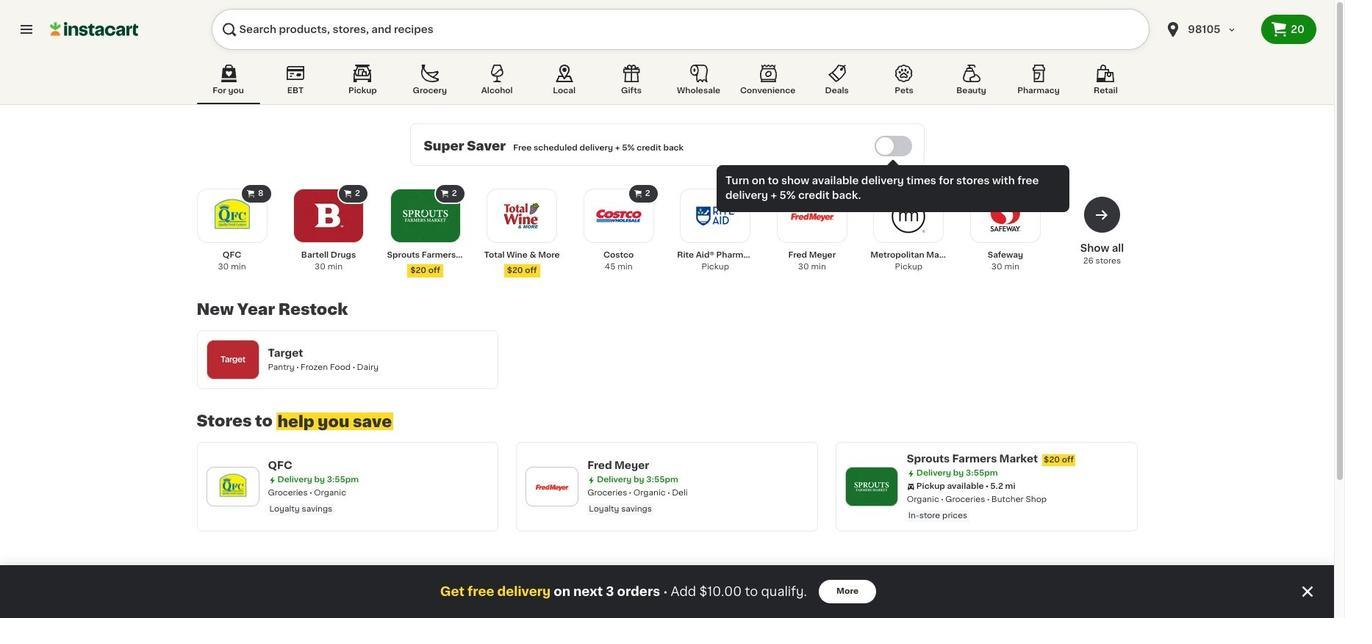 Task type: locate. For each thing, give the bounding box(es) containing it.
costco image
[[594, 191, 644, 241]]

dialog
[[717, 165, 1069, 212]]

bartell drugs image
[[304, 191, 354, 241]]

tab panel
[[189, 123, 1145, 532]]

rite aid® pharmacy image
[[690, 191, 740, 241]]

Search field
[[212, 9, 1150, 50]]

sprouts farmers market image
[[400, 191, 450, 241]]

fred meyer logo image
[[533, 468, 571, 506]]

qfc image
[[207, 191, 257, 241]]

sprouts farmers market logo image
[[852, 468, 891, 506]]

fred meyer image
[[787, 191, 837, 241]]

target logo image
[[214, 341, 252, 379]]

instacart image
[[50, 21, 138, 38]]

None search field
[[212, 9, 1150, 50]]

safeway image
[[980, 191, 1030, 241]]



Task type: vqa. For each thing, say whether or not it's contained in the screenshot.
2.2 mi away's away
no



Task type: describe. For each thing, give the bounding box(es) containing it.
qfc logo image
[[214, 468, 252, 506]]

shop categories tab list
[[197, 62, 1137, 104]]

metropolitan market image
[[884, 191, 934, 241]]

treatment tracker modal dialog
[[0, 566, 1334, 619]]

total wine & more image
[[497, 191, 547, 241]]



